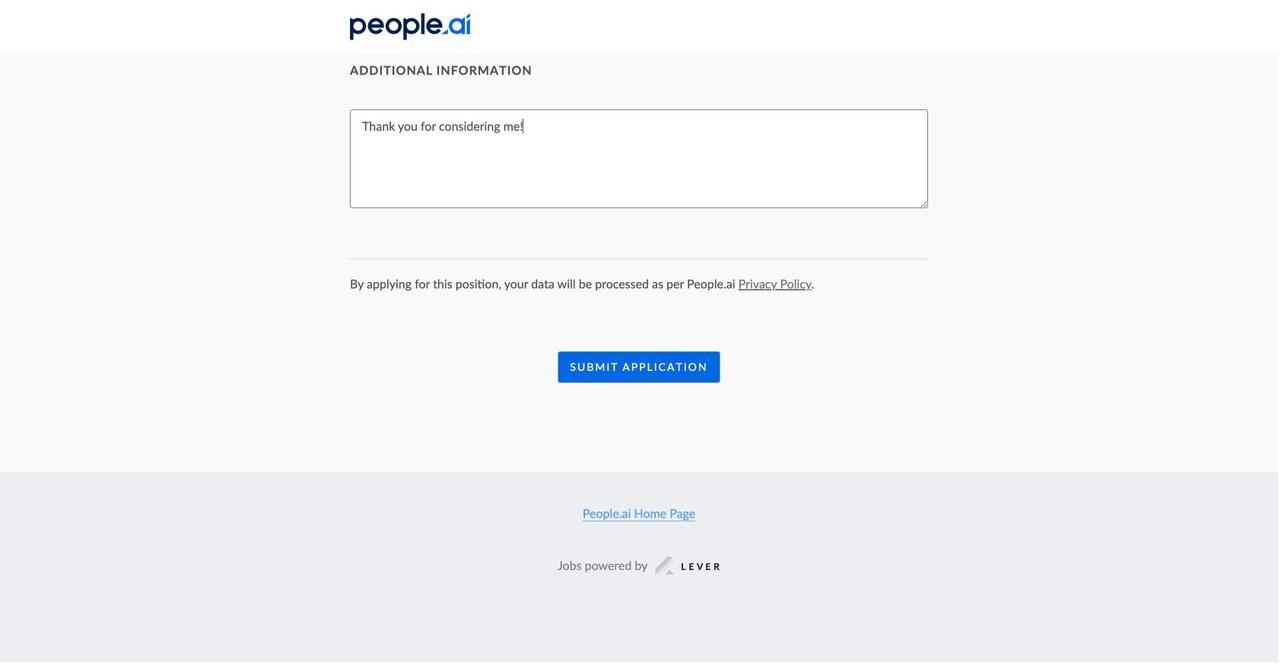 Task type: describe. For each thing, give the bounding box(es) containing it.
people.ai logo image
[[350, 13, 470, 40]]

Add a cover letter or anything else you want to share. text field
[[350, 110, 929, 208]]



Task type: locate. For each thing, give the bounding box(es) containing it.
lever logo image
[[656, 557, 721, 575]]



Task type: vqa. For each thing, say whether or not it's contained in the screenshot.
Hypebeast logo
no



